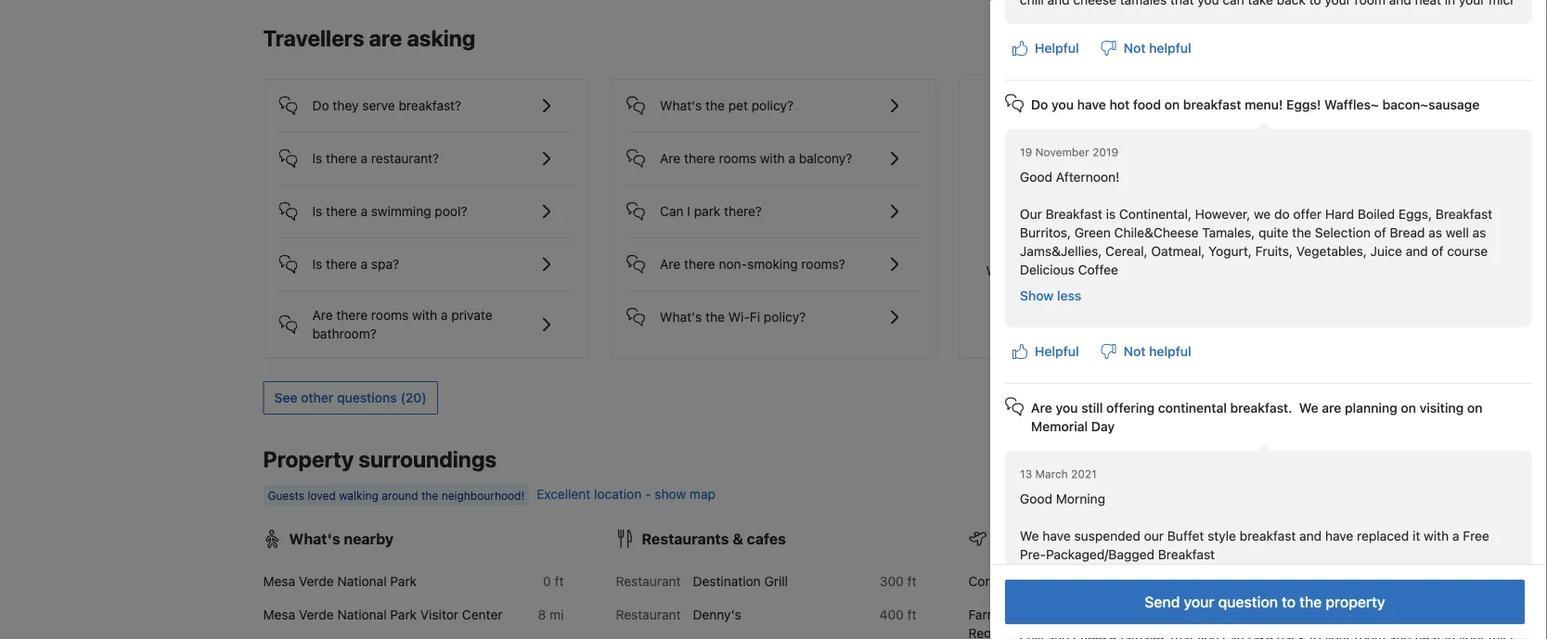 Task type: describe. For each thing, give the bounding box(es) containing it.
what's nearby
[[289, 531, 394, 548]]

see other questions (20) button
[[263, 382, 438, 415]]

national for mesa verde national park
[[337, 574, 387, 589]]

not for 1st helpful button
[[1124, 40, 1146, 56]]

farmington
[[969, 608, 1036, 623]]

swimming
[[371, 204, 431, 219]]

menu!
[[1245, 97, 1283, 112]]

restaurants
[[642, 531, 729, 548]]

bread
[[1390, 225, 1425, 240]]

a left "spa?"
[[361, 257, 368, 272]]

there for are there non-smoking rooms?
[[684, 257, 715, 272]]

1 as from the left
[[1429, 225, 1442, 240]]

what's for what's the pet policy?
[[660, 98, 702, 113]]

0 vertical spatial of
[[1374, 225, 1387, 240]]

is for is there a swimming pool?
[[312, 204, 322, 219]]

a left "balcony?"
[[789, 151, 796, 166]]

morning
[[1056, 492, 1106, 507]]

good afternoon! our breakfast is continental, however, we do offer hard boiled eggs, breakfast burritos, green chile&cheese tamales, quite the selection of bread as well as jams&jellies, cereal, oatmeal, yogurt, fruits, vegetables, juice and of course delicious coffee
[[1020, 169, 1493, 278]]

municipal for farmington
[[1040, 608, 1097, 623]]

2019
[[1093, 146, 1119, 159]]

day
[[1092, 419, 1115, 434]]

less
[[1057, 288, 1082, 304]]

a inside are there rooms with a private bathroom?
[[441, 308, 448, 323]]

have left the 'hot'
[[1077, 97, 1106, 112]]

are inside are you still offering continental breakfast.  we are planning on visiting on memorial day
[[1322, 401, 1342, 416]]

not helpful button for first helpful button from the bottom
[[1094, 335, 1199, 369]]

bathroom?
[[312, 326, 377, 342]]

food
[[1133, 97, 1161, 112]]

rooms for private
[[371, 308, 409, 323]]

show
[[1020, 288, 1054, 304]]

still looking?
[[1066, 160, 1177, 182]]

there for is there a spa?
[[326, 257, 357, 272]]

400 ft
[[880, 608, 917, 623]]

pool?
[[435, 204, 467, 219]]

style
[[1208, 529, 1236, 544]]

memorial
[[1031, 419, 1088, 434]]

ft for what's nearby
[[555, 574, 564, 589]]

what's the wi-fi policy?
[[660, 310, 806, 325]]

restaurant for denny's
[[616, 608, 681, 623]]

ask a question button
[[1065, 206, 1178, 240]]

send your question to the property
[[1145, 594, 1386, 611]]

0 vertical spatial to
[[1149, 263, 1161, 279]]

what's for what's the wi-fi policy?
[[660, 310, 702, 325]]

our
[[1020, 207, 1042, 222]]

do
[[1275, 207, 1290, 222]]

closest
[[995, 531, 1049, 548]]

looking?
[[1103, 160, 1177, 182]]

ask
[[1076, 215, 1099, 230]]

chile&cheese
[[1114, 225, 1199, 240]]

there for is there a swimming pool?
[[326, 204, 357, 219]]

an
[[1041, 263, 1055, 279]]

helpful for first helpful button from the bottom
[[1035, 344, 1079, 359]]

a inside good morning we have suspended our buffet style breakfast and have replaced it with a free pre-packaged/bagged breakfast
[[1453, 529, 1460, 544]]

can i park there? button
[[627, 186, 921, 223]]

verde for mesa verde national park
[[299, 574, 334, 589]]

airports
[[1053, 531, 1110, 548]]

policy? inside what's the wi-fi policy? button
[[764, 310, 806, 325]]

a left swimming
[[361, 204, 368, 219]]

visitor
[[420, 608, 459, 623]]

tamales,
[[1202, 225, 1255, 240]]

there for is there a restaurant?
[[326, 151, 357, 166]]

i
[[687, 204, 691, 219]]

smoking
[[747, 257, 798, 272]]

is there a restaurant?
[[312, 151, 439, 166]]

mesa verde national park visitor center
[[263, 608, 503, 623]]

send
[[1145, 594, 1180, 611]]

what's the pet policy?
[[660, 98, 794, 113]]

travellers
[[263, 25, 364, 51]]

is
[[1106, 207, 1116, 222]]

0 horizontal spatial on
[[1165, 97, 1180, 112]]

mi for what's nearby
[[550, 608, 564, 623]]

replaced
[[1357, 529, 1409, 544]]

non-
[[719, 257, 747, 272]]

see for see availability
[[1182, 32, 1205, 47]]

is for is there a spa?
[[312, 257, 322, 272]]

show less
[[1020, 288, 1082, 304]]

boiled
[[1358, 207, 1395, 222]]

cortez municipal airport
[[969, 574, 1115, 589]]

question for a
[[1113, 215, 1167, 230]]

farmington municipal [four corners regional]
[[969, 608, 1184, 640]]

property
[[263, 447, 354, 473]]

good for good morning we have suspended our buffet style breakfast and have replaced it with a free pre-packaged/bagged breakfast
[[1020, 492, 1053, 507]]

and inside good morning we have suspended our buffet style breakfast and have replaced it with a free pre-packaged/bagged breakfast
[[1300, 529, 1322, 544]]

your
[[1184, 594, 1215, 611]]

rooms?
[[801, 257, 846, 272]]

helpful for not helpful button corresponding to first helpful button from the bottom
[[1149, 344, 1192, 359]]

free
[[1463, 529, 1490, 544]]

not helpful for 1st helpful button
[[1124, 40, 1192, 56]]

well
[[1446, 225, 1469, 240]]

park for mesa verde national park visitor center
[[390, 608, 417, 623]]

restaurants & cafes
[[642, 531, 786, 548]]

instant
[[1059, 263, 1099, 279]]

you for are
[[1056, 401, 1078, 416]]

0 horizontal spatial we
[[986, 263, 1005, 279]]

still
[[1066, 160, 1099, 182]]

4.3 mi
[[1233, 574, 1269, 589]]

vegetables,
[[1297, 244, 1367, 259]]

ft right 400
[[908, 608, 917, 623]]

see for see other questions (20)
[[274, 390, 297, 406]]

with for balcony?
[[760, 151, 785, 166]]

jams&jellies,
[[1020, 244, 1102, 259]]

verde for mesa verde national park visitor center
[[299, 608, 334, 623]]

restaurant?
[[371, 151, 439, 166]]

what's for what's nearby
[[289, 531, 340, 548]]

november
[[1036, 146, 1090, 159]]

0 ft
[[543, 574, 564, 589]]

good morning we have suspended our buffet style breakfast and have replaced it with a free pre-packaged/bagged breakfast
[[1020, 492, 1490, 563]]

corners
[[1136, 608, 1184, 623]]

send your question to the property button
[[1005, 580, 1525, 625]]

continental,
[[1119, 207, 1192, 222]]

balcony?
[[799, 151, 852, 166]]

&
[[733, 531, 743, 548]]

what's the pet policy? button
[[627, 80, 921, 117]]

destination grill
[[693, 574, 788, 589]]

there for are there rooms with a balcony?
[[684, 151, 715, 166]]

travellers are asking
[[263, 25, 476, 51]]

with for private
[[412, 308, 437, 323]]

not helpful for first helpful button from the bottom
[[1124, 344, 1192, 359]]

not for first helpful button from the bottom
[[1124, 344, 1146, 359]]

good for good afternoon! our breakfast is continental, however, we do offer hard boiled eggs, breakfast burritos, green chile&cheese tamales, quite the selection of bread as well as jams&jellies, cereal, oatmeal, yogurt, fruits, vegetables, juice and of course delicious coffee
[[1020, 169, 1053, 185]]

is there a spa?
[[312, 257, 399, 272]]

do for do you have hot food on breakfast menu! eggs! waffles~ bacon~sausage
[[1031, 97, 1048, 112]]

surroundings
[[359, 447, 497, 473]]

mesa verde national park
[[263, 574, 417, 589]]

green
[[1075, 225, 1111, 240]]

we have an instant answer to most questions
[[986, 263, 1257, 279]]

breakfast inside good morning we have suspended our buffet style breakfast and have replaced it with a free pre-packaged/bagged breakfast
[[1158, 547, 1215, 563]]

we inside are you still offering continental breakfast.  we are planning on visiting on memorial day
[[1299, 401, 1319, 416]]

what's the wi-fi policy? button
[[627, 292, 921, 329]]

mi for closest airports
[[1255, 617, 1269, 632]]



Task type: vqa. For each thing, say whether or not it's contained in the screenshot.
of to the right
yes



Task type: locate. For each thing, give the bounding box(es) containing it.
restaurant for destination grill
[[616, 574, 681, 589]]

0 horizontal spatial question
[[1113, 215, 1167, 230]]

on right the visiting in the right bottom of the page
[[1467, 401, 1483, 416]]

is there a swimming pool? button
[[279, 186, 573, 223]]

ft
[[555, 574, 564, 589], [908, 574, 917, 589], [908, 608, 917, 623]]

2021
[[1071, 468, 1097, 481]]

mesa down mesa verde national park
[[263, 608, 295, 623]]

park up mesa verde national park visitor center
[[390, 574, 417, 589]]

breakfast right style
[[1240, 529, 1296, 544]]

questions inside button
[[337, 390, 397, 406]]

1 horizontal spatial as
[[1473, 225, 1486, 240]]

eggs,
[[1399, 207, 1432, 222]]

1 vertical spatial to
[[1282, 594, 1296, 611]]

mi right 45
[[1255, 617, 1269, 632]]

mesa
[[263, 574, 295, 589], [263, 608, 295, 623]]

3 is from the top
[[312, 257, 322, 272]]

not helpful button for 1st helpful button
[[1094, 32, 1199, 65]]

0 horizontal spatial questions
[[337, 390, 397, 406]]

march
[[1035, 468, 1068, 481]]

do you have hot food on breakfast menu! eggs! waffles~ bacon~sausage
[[1031, 97, 1480, 112]]

bacon~sausage
[[1383, 97, 1480, 112]]

1 vertical spatial mesa
[[263, 608, 295, 623]]

ask a question
[[1076, 215, 1167, 230]]

center
[[462, 608, 503, 623]]

0 vertical spatial restaurant
[[616, 574, 681, 589]]

regional]
[[969, 626, 1025, 640]]

1 vertical spatial park
[[390, 608, 417, 623]]

restaurant down restaurants
[[616, 574, 681, 589]]

not helpful up the food at right
[[1124, 40, 1192, 56]]

policy?
[[752, 98, 794, 113], [764, 310, 806, 325]]

1 vertical spatial not
[[1124, 344, 1146, 359]]

property surroundings
[[263, 447, 497, 473]]

with left "private"
[[412, 308, 437, 323]]

a left restaurant?
[[361, 151, 368, 166]]

0 horizontal spatial and
[[1300, 529, 1322, 544]]

are inside 'button'
[[660, 257, 681, 272]]

0 vertical spatial question
[[1113, 215, 1167, 230]]

2 helpful from the top
[[1149, 344, 1192, 359]]

45 mi
[[1236, 617, 1269, 632]]

can
[[660, 204, 684, 219]]

0 horizontal spatial as
[[1429, 225, 1442, 240]]

1 vertical spatial helpful
[[1035, 344, 1079, 359]]

0 vertical spatial helpful button
[[1005, 32, 1087, 65]]

we left the delicious at top right
[[986, 263, 1005, 279]]

there down "they"
[[326, 151, 357, 166]]

helpful up the food at right
[[1149, 40, 1192, 56]]

1 vertical spatial questions
[[337, 390, 397, 406]]

8 mi
[[538, 608, 564, 623]]

park
[[390, 574, 417, 589], [390, 608, 417, 623]]

1 horizontal spatial breakfast
[[1158, 547, 1215, 563]]

1 vertical spatial helpful button
[[1005, 335, 1087, 369]]

cortez
[[969, 574, 1009, 589]]

are inside are there rooms with a private bathroom?
[[312, 308, 333, 323]]

1 vertical spatial breakfast
[[1240, 529, 1296, 544]]

see left the other
[[274, 390, 297, 406]]

what's
[[660, 98, 702, 113], [660, 310, 702, 325], [289, 531, 340, 548]]

good inside "good afternoon! our breakfast is continental, however, we do offer hard boiled eggs, breakfast burritos, green chile&cheese tamales, quite the selection of bread as well as jams&jellies, cereal, oatmeal, yogurt, fruits, vegetables, juice and of course delicious coffee"
[[1020, 169, 1053, 185]]

municipal down airport
[[1040, 608, 1097, 623]]

is left "spa?"
[[312, 257, 322, 272]]

with inside are there rooms with a private bathroom?
[[412, 308, 437, 323]]

grill
[[764, 574, 788, 589]]

to inside button
[[1282, 594, 1296, 611]]

there up is there a spa?
[[326, 204, 357, 219]]

are there rooms with a balcony? button
[[627, 133, 921, 170]]

1 helpful from the top
[[1035, 40, 1079, 56]]

2 not helpful button from the top
[[1094, 335, 1199, 369]]

hot
[[1110, 97, 1130, 112]]

delicious
[[1020, 262, 1075, 278]]

mi right the 8
[[550, 608, 564, 623]]

1 vertical spatial see
[[274, 390, 297, 406]]

2 not helpful from the top
[[1124, 344, 1192, 359]]

what's up mesa verde national park
[[289, 531, 340, 548]]

afternoon!
[[1056, 169, 1120, 185]]

municipal inside farmington municipal [four corners regional]
[[1040, 608, 1097, 623]]

not helpful up the offering
[[1124, 344, 1192, 359]]

0 vertical spatial policy?
[[752, 98, 794, 113]]

0 horizontal spatial rooms
[[371, 308, 409, 323]]

0 vertical spatial we
[[986, 263, 1005, 279]]

0 vertical spatial is
[[312, 151, 322, 166]]

1 horizontal spatial do
[[1031, 97, 1048, 112]]

are for are you still offering continental breakfast.  we are planning on visiting on memorial day
[[1031, 401, 1053, 416]]

private
[[451, 308, 493, 323]]

1 horizontal spatial question
[[1218, 594, 1278, 611]]

2 as from the left
[[1473, 225, 1486, 240]]

there
[[326, 151, 357, 166], [684, 151, 715, 166], [326, 204, 357, 219], [326, 257, 357, 272], [684, 257, 715, 272], [336, 308, 368, 323]]

is
[[312, 151, 322, 166], [312, 204, 322, 219], [312, 257, 322, 272]]

are inside are you still offering continental breakfast.  we are planning on visiting on memorial day
[[1031, 401, 1053, 416]]

quite
[[1259, 225, 1289, 240]]

1 vertical spatial question
[[1218, 594, 1278, 611]]

good inside good morning we have suspended our buffet style breakfast and have replaced it with a free pre-packaged/bagged breakfast
[[1020, 492, 1053, 507]]

have up pre-
[[1043, 529, 1071, 544]]

2 park from the top
[[390, 608, 417, 623]]

as right well
[[1473, 225, 1486, 240]]

yogurt,
[[1209, 244, 1252, 259]]

mesa for mesa verde national park visitor center
[[263, 608, 295, 623]]

2 helpful button from the top
[[1005, 335, 1087, 369]]

are there rooms with a balcony?
[[660, 151, 852, 166]]

(20)
[[400, 390, 427, 406]]

is down do they serve breakfast? in the top of the page
[[312, 151, 322, 166]]

questions left (20)
[[337, 390, 397, 406]]

1 verde from the top
[[299, 574, 334, 589]]

helpful
[[1149, 40, 1192, 56], [1149, 344, 1192, 359]]

1 vertical spatial not helpful button
[[1094, 335, 1199, 369]]

1 vertical spatial we
[[1299, 401, 1319, 416]]

are up the "can" on the top of the page
[[660, 151, 681, 166]]

are left asking
[[369, 25, 402, 51]]

helpful
[[1035, 40, 1079, 56], [1035, 344, 1079, 359]]

2 horizontal spatial breakfast
[[1436, 207, 1493, 222]]

offering
[[1107, 401, 1155, 416]]

1 horizontal spatial see
[[1182, 32, 1205, 47]]

as
[[1429, 225, 1442, 240], [1473, 225, 1486, 240]]

0 vertical spatial verde
[[299, 574, 334, 589]]

400
[[880, 608, 904, 623]]

and
[[1406, 244, 1428, 259], [1300, 529, 1322, 544]]

breakfast left menu!
[[1183, 97, 1242, 112]]

0 vertical spatial not helpful button
[[1094, 32, 1199, 65]]

0 vertical spatial see
[[1182, 32, 1205, 47]]

a left "private"
[[441, 308, 448, 323]]

pre-
[[1020, 547, 1046, 563]]

is for is there a restaurant?
[[312, 151, 322, 166]]

you for do
[[1052, 97, 1074, 112]]

see left availability
[[1182, 32, 1205, 47]]

2 mesa from the top
[[263, 608, 295, 623]]

are for are there rooms with a private bathroom?
[[312, 308, 333, 323]]

1 restaurant from the top
[[616, 574, 681, 589]]

continental
[[1158, 401, 1227, 416]]

1 vertical spatial helpful
[[1149, 344, 1192, 359]]

1 vertical spatial is
[[312, 204, 322, 219]]

2 vertical spatial we
[[1020, 529, 1039, 544]]

airport
[[1073, 574, 1115, 589]]

is up is there a spa?
[[312, 204, 322, 219]]

1 horizontal spatial are
[[1322, 401, 1342, 416]]

cereal,
[[1106, 244, 1148, 259]]

1 not from the top
[[1124, 40, 1146, 56]]

of down boiled
[[1374, 225, 1387, 240]]

the down the offer
[[1292, 225, 1312, 240]]

restaurant left denny's
[[616, 608, 681, 623]]

are down the "can" on the top of the page
[[660, 257, 681, 272]]

1 not helpful from the top
[[1124, 40, 1192, 56]]

breakfast
[[1183, 97, 1242, 112], [1240, 529, 1296, 544]]

1 horizontal spatial of
[[1432, 244, 1444, 259]]

0 vertical spatial not helpful
[[1124, 40, 1192, 56]]

1 vertical spatial good
[[1020, 492, 1053, 507]]

0 horizontal spatial to
[[1149, 263, 1161, 279]]

asking
[[407, 25, 476, 51]]

a right ask
[[1103, 215, 1110, 230]]

0 vertical spatial good
[[1020, 169, 1053, 185]]

fi
[[750, 310, 760, 325]]

not helpful button
[[1094, 32, 1199, 65], [1094, 335, 1199, 369]]

rooms up bathroom?
[[371, 308, 409, 323]]

there inside 'button'
[[684, 257, 715, 272]]

with inside good morning we have suspended our buffet style breakfast and have replaced it with a free pre-packaged/bagged breakfast
[[1424, 529, 1449, 544]]

0 vertical spatial national
[[337, 574, 387, 589]]

0 vertical spatial mesa
[[263, 574, 295, 589]]

1 vertical spatial you
[[1056, 401, 1078, 416]]

not helpful button up the offering
[[1094, 335, 1199, 369]]

1 horizontal spatial on
[[1401, 401, 1417, 416]]

oatmeal,
[[1151, 244, 1205, 259]]

course
[[1447, 244, 1488, 259]]

1 vertical spatial of
[[1432, 244, 1444, 259]]

is inside button
[[312, 204, 322, 219]]

do inside button
[[312, 98, 329, 113]]

the left wi-
[[706, 310, 725, 325]]

0 vertical spatial and
[[1406, 244, 1428, 259]]

0 vertical spatial helpful
[[1149, 40, 1192, 56]]

1 horizontal spatial and
[[1406, 244, 1428, 259]]

not up the food at right
[[1124, 40, 1146, 56]]

burritos,
[[1020, 225, 1071, 240]]

[four
[[1101, 608, 1133, 623]]

1 helpful button from the top
[[1005, 32, 1087, 65]]

question for your
[[1218, 594, 1278, 611]]

0 vertical spatial you
[[1052, 97, 1074, 112]]

1 national from the top
[[337, 574, 387, 589]]

the left "pet"
[[706, 98, 725, 113]]

2 not from the top
[[1124, 344, 1146, 359]]

rooms
[[719, 151, 757, 166], [371, 308, 409, 323]]

policy? right fi
[[764, 310, 806, 325]]

1 park from the top
[[390, 574, 417, 589]]

there?
[[724, 204, 762, 219]]

there left non-
[[684, 257, 715, 272]]

8
[[538, 608, 546, 623]]

not helpful button up the food at right
[[1094, 32, 1199, 65]]

ft right 0
[[555, 574, 564, 589]]

you up november
[[1052, 97, 1074, 112]]

1 vertical spatial rooms
[[371, 308, 409, 323]]

1 not helpful button from the top
[[1094, 32, 1199, 65]]

breakfast up well
[[1436, 207, 1493, 222]]

2 is from the top
[[312, 204, 322, 219]]

0 horizontal spatial do
[[312, 98, 329, 113]]

closest airports
[[995, 531, 1110, 548]]

13 march 2021
[[1020, 468, 1097, 481]]

national for mesa verde national park visitor center
[[337, 608, 387, 623]]

municipal for cortez
[[1012, 574, 1070, 589]]

1 horizontal spatial we
[[1020, 529, 1039, 544]]

0 vertical spatial helpful
[[1035, 40, 1079, 56]]

and down "bread"
[[1406, 244, 1428, 259]]

helpful up continental at the bottom right of page
[[1149, 344, 1192, 359]]

breakfast?
[[399, 98, 461, 113]]

0 vertical spatial what's
[[660, 98, 702, 113]]

1 vertical spatial municipal
[[1040, 608, 1097, 623]]

0 horizontal spatial are
[[369, 25, 402, 51]]

breakfast
[[1046, 207, 1103, 222], [1436, 207, 1493, 222], [1158, 547, 1215, 563]]

are you still offering continental breakfast.  we are planning on visiting on memorial day
[[1031, 401, 1486, 434]]

1 vertical spatial what's
[[660, 310, 702, 325]]

1 vertical spatial are
[[1322, 401, 1342, 416]]

0 vertical spatial with
[[760, 151, 785, 166]]

do they serve breakfast?
[[312, 98, 461, 113]]

park for mesa verde national park
[[390, 574, 417, 589]]

verde down mesa verde national park
[[299, 608, 334, 623]]

and inside "good afternoon! our breakfast is continental, however, we do offer hard boiled eggs, breakfast burritos, green chile&cheese tamales, quite the selection of bread as well as jams&jellies, cereal, oatmeal, yogurt, fruits, vegetables, juice and of course delicious coffee"
[[1406, 244, 1428, 259]]

restaurant
[[616, 574, 681, 589], [616, 608, 681, 623]]

municipal
[[1012, 574, 1070, 589], [1040, 608, 1097, 623]]

300 ft
[[880, 574, 917, 589]]

0 vertical spatial are
[[369, 25, 402, 51]]

2 vertical spatial is
[[312, 257, 322, 272]]

send your question to the property dialog
[[961, 0, 1547, 640]]

planning
[[1345, 401, 1398, 416]]

do they serve breakfast? button
[[279, 80, 573, 117]]

however,
[[1195, 207, 1251, 222]]

is there a spa? button
[[279, 239, 573, 276]]

helpful for 1st helpful button
[[1035, 40, 1079, 56]]

do left "they"
[[312, 98, 329, 113]]

there inside are there rooms with a private bathroom?
[[336, 308, 368, 323]]

are up memorial
[[1031, 401, 1053, 416]]

breakfast up green
[[1046, 207, 1103, 222]]

rooms inside are there rooms with a private bathroom?
[[371, 308, 409, 323]]

1 vertical spatial verde
[[299, 608, 334, 623]]

0 vertical spatial questions
[[1198, 263, 1257, 279]]

1 horizontal spatial with
[[760, 151, 785, 166]]

1 good from the top
[[1020, 169, 1053, 185]]

1 mesa from the top
[[263, 574, 295, 589]]

have left replaced
[[1326, 529, 1354, 544]]

it
[[1413, 529, 1421, 544]]

mesa down "what's nearby"
[[263, 574, 295, 589]]

verde down "what's nearby"
[[299, 574, 334, 589]]

municipal down pre-
[[1012, 574, 1070, 589]]

2 verde from the top
[[299, 608, 334, 623]]

property
[[1326, 594, 1386, 611]]

1 helpful from the top
[[1149, 40, 1192, 56]]

the left property
[[1300, 594, 1322, 611]]

pet
[[728, 98, 748, 113]]

helpful for not helpful button for 1st helpful button
[[1149, 40, 1192, 56]]

2 horizontal spatial we
[[1299, 401, 1319, 416]]

policy? right "pet"
[[752, 98, 794, 113]]

1 vertical spatial national
[[337, 608, 387, 623]]

do inside send your question to the property dialog
[[1031, 97, 1048, 112]]

coffee
[[1078, 262, 1118, 278]]

1 vertical spatial not helpful
[[1124, 344, 1192, 359]]

you up memorial
[[1056, 401, 1078, 416]]

2 horizontal spatial with
[[1424, 529, 1449, 544]]

0 horizontal spatial breakfast
[[1046, 207, 1103, 222]]

national up mesa verde national park visitor center
[[337, 574, 387, 589]]

1 vertical spatial and
[[1300, 529, 1322, 544]]

are up bathroom?
[[312, 308, 333, 323]]

0 vertical spatial breakfast
[[1183, 97, 1242, 112]]

2 national from the top
[[337, 608, 387, 623]]

of left course
[[1432, 244, 1444, 259]]

breakfast inside good morning we have suspended our buffet style breakfast and have replaced it with a free pre-packaged/bagged breakfast
[[1240, 529, 1296, 544]]

there for are there rooms with a private bathroom?
[[336, 308, 368, 323]]

are there non-smoking rooms? button
[[627, 239, 921, 276]]

1 horizontal spatial rooms
[[719, 151, 757, 166]]

2 vertical spatial with
[[1424, 529, 1449, 544]]

1 vertical spatial restaurant
[[616, 608, 681, 623]]

do up 19
[[1031, 97, 1048, 112]]

0 horizontal spatial with
[[412, 308, 437, 323]]

rooms down "pet"
[[719, 151, 757, 166]]

what's left "pet"
[[660, 98, 702, 113]]

mi right 4.3
[[1255, 574, 1269, 589]]

what's left wi-
[[660, 310, 702, 325]]

on
[[1165, 97, 1180, 112], [1401, 401, 1417, 416], [1467, 401, 1483, 416]]

is there a restaurant? button
[[279, 133, 573, 170]]

good down 13
[[1020, 492, 1053, 507]]

verde
[[299, 574, 334, 589], [299, 608, 334, 623]]

policy? inside what's the pet policy? button
[[752, 98, 794, 113]]

on right the food at right
[[1165, 97, 1180, 112]]

questions down 'yogurt,'
[[1198, 263, 1257, 279]]

answer
[[1103, 263, 1146, 279]]

1 horizontal spatial questions
[[1198, 263, 1257, 279]]

ft for restaurants & cafes
[[908, 574, 917, 589]]

2 vertical spatial what's
[[289, 531, 340, 548]]

breakfast.
[[1230, 401, 1293, 416]]

1 is from the top
[[312, 151, 322, 166]]

we inside good morning we have suspended our buffet style breakfast and have replaced it with a free pre-packaged/bagged breakfast
[[1020, 529, 1039, 544]]

0 vertical spatial municipal
[[1012, 574, 1070, 589]]

there up bathroom?
[[336, 308, 368, 323]]

we up pre-
[[1020, 529, 1039, 544]]

0 vertical spatial not
[[1124, 40, 1146, 56]]

1 vertical spatial with
[[412, 308, 437, 323]]

are left planning
[[1322, 401, 1342, 416]]

not up the offering
[[1124, 344, 1146, 359]]

do for do they serve breakfast?
[[312, 98, 329, 113]]

still
[[1082, 401, 1103, 416]]

2 restaurant from the top
[[616, 608, 681, 623]]

question inside dialog
[[1218, 594, 1278, 611]]

we right breakfast.
[[1299, 401, 1319, 416]]

0 horizontal spatial see
[[274, 390, 297, 406]]

on left the visiting in the right bottom of the page
[[1401, 401, 1417, 416]]

breakfast down the buffet
[[1158, 547, 1215, 563]]

mesa for mesa verde national park
[[263, 574, 295, 589]]

as left well
[[1429, 225, 1442, 240]]

2 horizontal spatial on
[[1467, 401, 1483, 416]]

are for are there non-smoking rooms?
[[660, 257, 681, 272]]

see inside button
[[1182, 32, 1205, 47]]

see inside button
[[274, 390, 297, 406]]

with up can i park there? button
[[760, 151, 785, 166]]

0 vertical spatial rooms
[[719, 151, 757, 166]]

2 helpful from the top
[[1035, 344, 1079, 359]]

have left an
[[1009, 263, 1037, 279]]

1 horizontal spatial to
[[1282, 594, 1296, 611]]

is there a swimming pool?
[[312, 204, 467, 219]]

and left replaced
[[1300, 529, 1322, 544]]

the inside "good afternoon! our breakfast is continental, however, we do offer hard boiled eggs, breakfast burritos, green chile&cheese tamales, quite the selection of bread as well as jams&jellies, cereal, oatmeal, yogurt, fruits, vegetables, juice and of course delicious coffee"
[[1292, 225, 1312, 240]]

rooms for balcony?
[[719, 151, 757, 166]]

show less button
[[1013, 279, 1089, 313]]

0 horizontal spatial of
[[1374, 225, 1387, 240]]

a left free
[[1453, 529, 1460, 544]]

there left "spa?"
[[326, 257, 357, 272]]

good down 19
[[1020, 169, 1053, 185]]

national down mesa verde national park
[[337, 608, 387, 623]]

2 good from the top
[[1020, 492, 1053, 507]]

park left visitor
[[390, 608, 417, 623]]

1 vertical spatial policy?
[[764, 310, 806, 325]]

with right the it
[[1424, 529, 1449, 544]]

you inside are you still offering continental breakfast.  we are planning on visiting on memorial day
[[1056, 401, 1078, 416]]

0 vertical spatial park
[[390, 574, 417, 589]]

see other questions (20)
[[274, 390, 427, 406]]

are there rooms with a private bathroom? button
[[279, 292, 573, 343]]

there up park
[[684, 151, 715, 166]]

ft right 300
[[908, 574, 917, 589]]

are for are there rooms with a balcony?
[[660, 151, 681, 166]]



